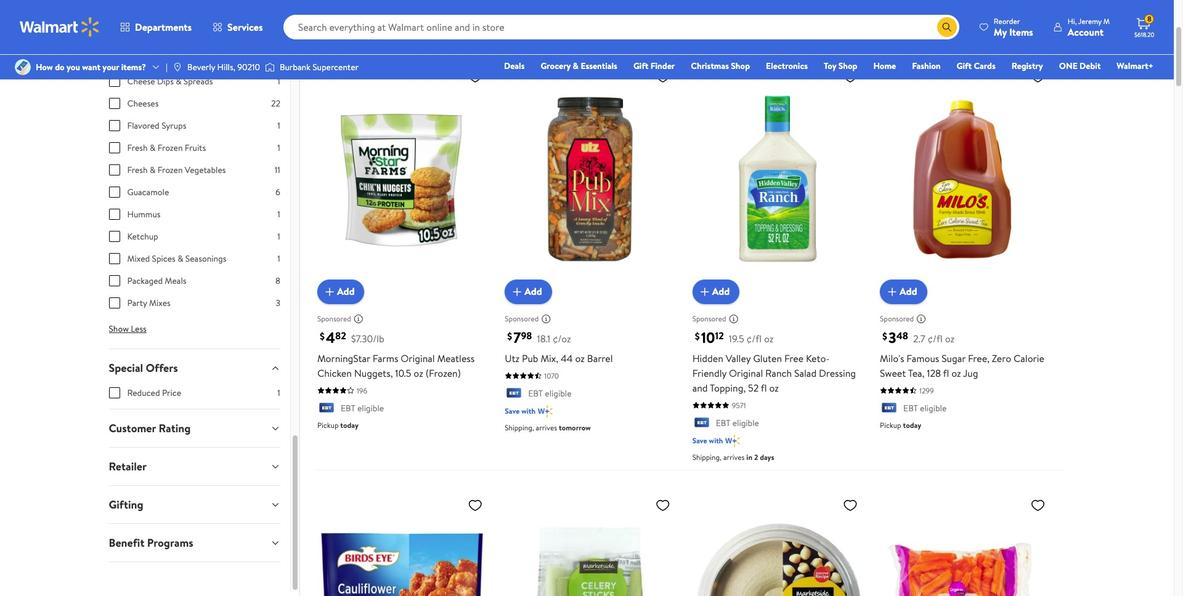Task type: locate. For each thing, give the bounding box(es) containing it.
2 gift from the left
[[957, 60, 972, 72]]

2 horizontal spatial add to cart image
[[698, 285, 713, 299]]

my
[[995, 25, 1008, 39]]

search icon image
[[943, 22, 953, 32]]

None checkbox
[[109, 76, 120, 87], [109, 98, 120, 109], [109, 142, 120, 154], [109, 187, 120, 198], [109, 298, 120, 309], [109, 76, 120, 87], [109, 98, 120, 109], [109, 142, 120, 154], [109, 187, 120, 198], [109, 298, 120, 309]]

in for gametime
[[436, 3, 446, 19]]

m
[[1104, 16, 1111, 26]]

0 horizontal spatial today
[[341, 421, 359, 431]]

show
[[109, 323, 129, 335]]

gift left cards
[[957, 60, 972, 72]]

fl right 52
[[761, 381, 767, 395]]

4 sponsored from the left
[[881, 314, 914, 324]]

1 pickup from the left
[[317, 421, 339, 431]]

milo's famous sugar free, zero calorie sweet tea, 128 fl oz jug image
[[881, 64, 1051, 295]]

2 sponsored from the left
[[505, 314, 539, 324]]

1 frozen from the top
[[158, 142, 183, 154]]

dips
[[157, 75, 174, 88]]

with left walmart plus icon in the bottom of the page
[[522, 406, 536, 417]]

sponsored
[[317, 314, 351, 324], [505, 314, 539, 324], [693, 314, 727, 324], [881, 314, 914, 324]]

with
[[522, 406, 536, 417], [709, 436, 724, 446]]

2 ad disclaimer and feedback image from the left
[[729, 314, 739, 324]]

today
[[341, 421, 359, 431], [904, 421, 922, 431]]

add to favorites list, birds eye buffalo style frozen cauliflower wings, 13.5 oz (frozen) image
[[468, 498, 483, 514]]

add to cart image up 82
[[322, 285, 337, 299]]

0 vertical spatial 8
[[1148, 14, 1152, 24]]

vegetables
[[185, 164, 226, 176]]

arrives for 7
[[536, 423, 557, 433]]

shop right christmas
[[732, 60, 750, 72]]

90210
[[238, 61, 260, 73]]

0 horizontal spatial 8
[[276, 275, 280, 287]]

price when purchased online
[[315, 28, 436, 42]]

reduced price
[[127, 387, 181, 400]]

196
[[357, 386, 368, 396]]

retailer
[[109, 459, 147, 475]]

1 gift from the left
[[634, 60, 649, 72]]

beverly
[[187, 61, 215, 73]]

0 horizontal spatial pickup
[[317, 421, 339, 431]]

ad disclaimer and feedback image up $7.30/lb
[[354, 314, 364, 324]]

ebt eligible down 9571
[[716, 417, 760, 430]]

shop
[[732, 60, 750, 72], [839, 60, 858, 72]]

0 vertical spatial shipping,
[[505, 423, 534, 433]]

1 horizontal spatial original
[[729, 367, 764, 380]]

0 vertical spatial save
[[505, 406, 520, 417]]

oz inside $ 4 82 $7.30/lb morningstar farms original meatless chicken nuggets, 10.5 oz (frozen)
[[414, 367, 423, 380]]

services
[[228, 20, 263, 34]]

flavored
[[127, 120, 160, 132]]

0 vertical spatial price
[[315, 28, 337, 42]]

add to favorites list, marketside fresh celery sticks, 1.6 oz, 4 pack image
[[656, 498, 671, 514]]

fl inside $ 3 48 2.7 ¢/fl oz milo's famous sugar free, zero calorie sweet tea, 128 fl oz jug
[[944, 367, 950, 380]]

1 horizontal spatial save
[[693, 436, 708, 446]]

hi, jeremy m account
[[1068, 16, 1111, 39]]

beverly hills, 90210
[[187, 61, 260, 73]]

eligible for 3
[[921, 402, 947, 415]]

fresh for fresh & frozen fruits
[[127, 142, 148, 154]]

shop right toy
[[839, 60, 858, 72]]

hidden valley gluten free keto-friendly original ranch salad dressing and topping, 52 fl oz image
[[693, 64, 863, 295]]

4 add button from the left
[[881, 280, 928, 304]]

$ 10 12 19.5 ¢/fl oz hidden valley gluten free keto- friendly original ranch salad dressing and topping, 52 fl oz
[[693, 327, 857, 395]]

walmart image
[[20, 17, 100, 37]]

pickup today
[[317, 421, 359, 431], [881, 421, 922, 431]]

fresh down flavored
[[127, 142, 148, 154]]

shipping, down ebt image
[[693, 453, 722, 463]]

online
[[410, 28, 436, 42]]

& right grocery
[[573, 60, 579, 72]]

None checkbox
[[109, 120, 120, 131], [109, 165, 120, 176], [109, 209, 120, 220], [109, 231, 120, 242], [109, 253, 120, 265], [109, 276, 120, 287], [109, 388, 120, 399], [109, 120, 120, 131], [109, 165, 120, 176], [109, 209, 120, 220], [109, 231, 120, 242], [109, 253, 120, 265], [109, 276, 120, 287], [109, 388, 120, 399]]

frozen for vegetables
[[158, 164, 183, 176]]

reorder
[[995, 16, 1021, 26]]

1 vertical spatial original
[[729, 367, 764, 380]]

programs
[[147, 536, 193, 551]]

0 vertical spatial arrives
[[536, 423, 557, 433]]

0 horizontal spatial 3
[[276, 297, 280, 310]]

add to cart image
[[322, 285, 337, 299], [510, 285, 525, 299], [698, 285, 713, 299]]

finder
[[651, 60, 675, 72]]

 image right 90210
[[265, 61, 275, 73]]

2 add from the left
[[525, 285, 543, 299]]

& for grocery & essentials
[[573, 60, 579, 72]]

save
[[505, 406, 520, 417], [693, 436, 708, 446]]

1 vertical spatial in
[[747, 453, 753, 463]]

2 horizontal spatial  image
[[265, 61, 275, 73]]

registry link
[[1007, 59, 1049, 73]]

save left walmart plus icon in the bottom of the page
[[505, 406, 520, 417]]

shipping, for 10
[[693, 453, 722, 463]]

7 1 from the top
[[278, 387, 280, 400]]

party mixes
[[127, 297, 171, 310]]

1 horizontal spatial price
[[315, 28, 337, 42]]

98
[[521, 329, 532, 343]]

nuggets,
[[354, 367, 393, 380]]

2 horizontal spatial ebt image
[[881, 403, 899, 416]]

1 1 from the top
[[278, 75, 280, 88]]

0 horizontal spatial save
[[505, 406, 520, 417]]

calorie
[[1014, 352, 1045, 365]]

sweet
[[881, 367, 907, 380]]

1 horizontal spatial pickup
[[881, 421, 902, 431]]

1 horizontal spatial ¢/fl
[[928, 332, 943, 346]]

7
[[514, 327, 521, 348]]

sponsored for 3
[[881, 314, 914, 324]]

price
[[315, 28, 337, 42], [162, 387, 181, 400]]

& down flavored syrups
[[150, 142, 156, 154]]

one debit
[[1060, 60, 1102, 72]]

1 horizontal spatial shop
[[839, 60, 858, 72]]

4 1 from the top
[[278, 208, 280, 221]]

in up legal information icon
[[436, 3, 446, 19]]

1 horizontal spatial fl
[[944, 367, 950, 380]]

1 vertical spatial price
[[162, 387, 181, 400]]

hi,
[[1068, 16, 1077, 26]]

gift left finder
[[634, 60, 649, 72]]

1 horizontal spatial today
[[904, 421, 922, 431]]

ad disclaimer and feedback image up 19.5
[[729, 314, 739, 324]]

add up 12
[[713, 285, 730, 299]]

 image left how
[[15, 59, 31, 75]]

customer
[[109, 421, 156, 437]]

price down offers on the bottom of the page
[[162, 387, 181, 400]]

2.7
[[914, 332, 926, 346]]

ebt image down chicken
[[317, 403, 336, 416]]

shop inside "link"
[[839, 60, 858, 72]]

3 add button from the left
[[693, 280, 740, 304]]

ebt image down sweet
[[881, 403, 899, 416]]

0 vertical spatial fl
[[944, 367, 950, 380]]

save down ebt image
[[693, 436, 708, 446]]

1 horizontal spatial in
[[747, 453, 753, 463]]

add up 82
[[337, 285, 355, 299]]

52
[[749, 381, 759, 395]]

1 for cheese dips & spreads
[[278, 75, 280, 88]]

2 frozen from the top
[[158, 164, 183, 176]]

1 ad disclaimer and feedback image from the left
[[354, 314, 364, 324]]

gifting button
[[99, 487, 290, 524]]

0 horizontal spatial shipping,
[[505, 423, 534, 433]]

1 horizontal spatial arrives
[[724, 453, 745, 463]]

0 horizontal spatial gift
[[634, 60, 649, 72]]

1 horizontal spatial  image
[[173, 62, 182, 72]]

ebt up walmart plus image
[[716, 417, 731, 430]]

with left walmart plus image
[[709, 436, 724, 446]]

oz right 44
[[576, 352, 585, 365]]

5 1 from the top
[[278, 231, 280, 243]]

¢/fl right 19.5
[[747, 332, 762, 346]]

account
[[1068, 25, 1104, 39]]

1 ¢/fl from the left
[[747, 332, 762, 346]]

0 vertical spatial in
[[436, 3, 446, 19]]

& up guacamole on the top left of page
[[150, 164, 156, 176]]

3 1 from the top
[[278, 142, 280, 154]]

1 vertical spatial fl
[[761, 381, 767, 395]]

in left '2'
[[747, 453, 753, 463]]

2 $ from the left
[[508, 330, 513, 343]]

ebt image
[[505, 388, 524, 401], [317, 403, 336, 416], [881, 403, 899, 416]]

3 sponsored from the left
[[693, 314, 727, 324]]

2 pickup from the left
[[881, 421, 902, 431]]

12
[[716, 329, 724, 343]]

add for 10
[[713, 285, 730, 299]]

1 vertical spatial frozen
[[158, 164, 183, 176]]

1 horizontal spatial ebt image
[[505, 388, 524, 401]]

1 vertical spatial 3
[[889, 327, 897, 348]]

flavored syrups
[[127, 120, 186, 132]]

toy shop
[[824, 60, 858, 72]]

oz right 10.5 in the bottom left of the page
[[414, 367, 423, 380]]

arrives
[[536, 423, 557, 433], [724, 453, 745, 463]]

keto-
[[806, 352, 830, 365]]

1 vertical spatial arrives
[[724, 453, 745, 463]]

$ left 48
[[883, 330, 888, 343]]

0 horizontal spatial ebt image
[[317, 403, 336, 416]]

0 horizontal spatial save with
[[505, 406, 536, 417]]

2
[[755, 453, 759, 463]]

oz inside $ 7 98 18.1 ¢/oz utz pub mix, 44 oz barrel
[[576, 352, 585, 365]]

ebt eligible for 4
[[341, 402, 384, 415]]

pickup for 3
[[881, 421, 902, 431]]

eligible down 9571
[[733, 417, 760, 430]]

1 add to cart image from the left
[[322, 285, 337, 299]]

one debit link
[[1054, 59, 1107, 73]]

0 horizontal spatial price
[[162, 387, 181, 400]]

hummus
[[127, 208, 161, 221]]

original inside $ 4 82 $7.30/lb morningstar farms original meatless chicken nuggets, 10.5 oz (frozen)
[[401, 352, 435, 365]]

retailer button
[[99, 448, 290, 486]]

marketside fresh celery sticks, 1.6 oz, 4 pack image
[[505, 493, 676, 597]]

1 vertical spatial save with
[[693, 436, 724, 446]]

1 vertical spatial 8
[[276, 275, 280, 287]]

1 horizontal spatial add to cart image
[[510, 285, 525, 299]]

eligible down 1070
[[545, 388, 572, 400]]

frozen for fruits
[[158, 142, 183, 154]]

0 horizontal spatial arrives
[[536, 423, 557, 433]]

save with down ebt image
[[693, 436, 724, 446]]

eligible for 4
[[358, 402, 384, 415]]

want
[[82, 61, 101, 73]]

3 add to cart image from the left
[[698, 285, 713, 299]]

¢/fl right 2.7
[[928, 332, 943, 346]]

2 add button from the left
[[505, 280, 552, 304]]

4 add from the left
[[900, 285, 918, 299]]

8 for 8
[[276, 275, 280, 287]]

2 1 from the top
[[278, 120, 280, 132]]

sponsored up 48
[[881, 314, 914, 324]]

oz up sugar
[[946, 332, 955, 346]]

oz left jug
[[952, 367, 962, 380]]

ebt image down the utz
[[505, 388, 524, 401]]

ad disclaimer and feedback image
[[542, 314, 551, 324]]

1 horizontal spatial 8
[[1148, 14, 1152, 24]]

1 horizontal spatial 3
[[889, 327, 897, 348]]

1 sponsored from the left
[[317, 314, 351, 324]]

today down 196
[[341, 421, 359, 431]]

1 $ from the left
[[320, 330, 325, 343]]

fresh up guacamole on the top left of page
[[127, 164, 148, 176]]

0 vertical spatial frozen
[[158, 142, 183, 154]]

1 horizontal spatial shipping,
[[693, 453, 722, 463]]

ad disclaimer and feedback image for 3
[[917, 314, 927, 324]]

ad disclaimer and feedback image up 2.7
[[917, 314, 927, 324]]

1 shop from the left
[[732, 60, 750, 72]]

add to favorites list, hidden valley gluten free keto-friendly original ranch salad dressing and topping, 52 fl oz image
[[844, 69, 858, 85]]

$
[[320, 330, 325, 343], [508, 330, 513, 343], [695, 330, 700, 343], [883, 330, 888, 343]]

0 horizontal spatial fl
[[761, 381, 767, 395]]

arrives down walmart plus image
[[724, 453, 745, 463]]

1 for ketchup
[[278, 231, 280, 243]]

1 pickup today from the left
[[317, 421, 359, 431]]

shop for toy shop
[[839, 60, 858, 72]]

$ left 7 on the left bottom
[[508, 330, 513, 343]]

 image for burbank
[[265, 61, 275, 73]]

customer rating
[[109, 421, 191, 437]]

2 fresh from the top
[[127, 164, 148, 176]]

1 add from the left
[[337, 285, 355, 299]]

$ inside $ 10 12 19.5 ¢/fl oz hidden valley gluten free keto- friendly original ranch salad dressing and topping, 52 fl oz
[[695, 330, 700, 343]]

frozen down syrups
[[158, 142, 183, 154]]

2 shop from the left
[[839, 60, 858, 72]]

1 vertical spatial shipping,
[[693, 453, 722, 463]]

save with left walmart plus icon in the bottom of the page
[[505, 406, 536, 417]]

special
[[109, 361, 143, 376]]

0 vertical spatial with
[[522, 406, 536, 417]]

add button up 82
[[317, 280, 365, 304]]

 image for how
[[15, 59, 31, 75]]

ebt up walmart plus icon in the bottom of the page
[[529, 388, 543, 400]]

ebt eligible down 1299
[[904, 402, 947, 415]]

¢/fl inside $ 3 48 2.7 ¢/fl oz milo's famous sugar free, zero calorie sweet tea, 128 fl oz jug
[[928, 332, 943, 346]]

ebt eligible down 1070
[[529, 388, 572, 400]]

1 vertical spatial save
[[693, 436, 708, 446]]

1
[[278, 75, 280, 88], [278, 120, 280, 132], [278, 142, 280, 154], [278, 208, 280, 221], [278, 231, 280, 243], [278, 253, 280, 265], [278, 387, 280, 400]]

add button up ad disclaimer and feedback icon
[[505, 280, 552, 304]]

add button up 12
[[693, 280, 740, 304]]

$ inside $ 4 82 $7.30/lb morningstar farms original meatless chicken nuggets, 10.5 oz (frozen)
[[320, 330, 325, 343]]

save for 10
[[693, 436, 708, 446]]

dressing
[[819, 367, 857, 380]]

&
[[573, 60, 579, 72], [176, 75, 182, 88], [150, 142, 156, 154], [150, 164, 156, 176], [178, 253, 183, 265]]

ad disclaimer and feedback image
[[354, 314, 364, 324], [729, 314, 739, 324], [917, 314, 927, 324]]

1 horizontal spatial ad disclaimer and feedback image
[[729, 314, 739, 324]]

$ for 4
[[320, 330, 325, 343]]

 image right the |
[[173, 62, 182, 72]]

sponsored up the 10
[[693, 314, 727, 324]]

arrives down walmart plus icon in the bottom of the page
[[536, 423, 557, 433]]

mix,
[[541, 352, 559, 365]]

0 horizontal spatial ¢/fl
[[747, 332, 762, 346]]

$ for 10
[[695, 330, 700, 343]]

eligible
[[545, 388, 572, 400], [358, 402, 384, 415], [921, 402, 947, 415], [733, 417, 760, 430]]

$ left 4
[[320, 330, 325, 343]]

rating
[[159, 421, 191, 437]]

0 horizontal spatial in
[[436, 3, 446, 19]]

valley
[[726, 352, 751, 365]]

you
[[67, 61, 80, 73]]

pickup down chicken
[[317, 421, 339, 431]]

1 add button from the left
[[317, 280, 365, 304]]

pickup
[[317, 421, 339, 431], [881, 421, 902, 431]]

1 horizontal spatial with
[[709, 436, 724, 446]]

save for 7
[[505, 406, 520, 417]]

0 vertical spatial fresh
[[127, 142, 148, 154]]

add for 3
[[900, 285, 918, 299]]

8 inside 8 $618.20
[[1148, 14, 1152, 24]]

ranch
[[766, 367, 792, 380]]

0 horizontal spatial with
[[522, 406, 536, 417]]

ebt eligible for 7
[[529, 388, 572, 400]]

pickup for 4
[[317, 421, 339, 431]]

1 vertical spatial fresh
[[127, 164, 148, 176]]

¢/fl
[[747, 332, 762, 346], [928, 332, 943, 346]]

eligible for 10
[[733, 417, 760, 430]]

pickup down sweet
[[881, 421, 902, 431]]

4 $ from the left
[[883, 330, 888, 343]]

0 vertical spatial original
[[401, 352, 435, 365]]

hidden
[[693, 352, 724, 365]]

0 horizontal spatial add to cart image
[[322, 285, 337, 299]]

ebt for 4
[[341, 402, 356, 415]]

2 horizontal spatial ad disclaimer and feedback image
[[917, 314, 927, 324]]

arrives for 10
[[724, 453, 745, 463]]

0 vertical spatial 3
[[276, 297, 280, 310]]

add to cart image up the 10
[[698, 285, 713, 299]]

gift
[[634, 60, 649, 72], [957, 60, 972, 72]]

ebt down chicken
[[341, 402, 356, 415]]

ebt for 7
[[529, 388, 543, 400]]

8 inside product category "group"
[[276, 275, 280, 287]]

3 $ from the left
[[695, 330, 700, 343]]

0 horizontal spatial pickup today
[[317, 421, 359, 431]]

ebt eligible for 3
[[904, 402, 947, 415]]

0 horizontal spatial original
[[401, 352, 435, 365]]

& right spices
[[178, 253, 183, 265]]

fl right 128
[[944, 367, 950, 380]]

price left when
[[315, 28, 337, 42]]

walmart+ link
[[1112, 59, 1160, 73]]

1 horizontal spatial gift
[[957, 60, 972, 72]]

2 ¢/fl from the left
[[928, 332, 943, 346]]

1 today from the left
[[341, 421, 359, 431]]

¢/fl inside $ 10 12 19.5 ¢/fl oz hidden valley gluten free keto- friendly original ranch salad dressing and topping, 52 fl oz
[[747, 332, 762, 346]]

add button up 48
[[881, 280, 928, 304]]

eligible down 196
[[358, 402, 384, 415]]

best seller
[[886, 46, 919, 57]]

gift for gift cards
[[957, 60, 972, 72]]

0 vertical spatial save with
[[505, 406, 536, 417]]

3 ad disclaimer and feedback image from the left
[[917, 314, 927, 324]]

pickup today down 196
[[317, 421, 359, 431]]

1 fresh from the top
[[127, 142, 148, 154]]

in
[[436, 3, 446, 19], [747, 453, 753, 463]]

0 horizontal spatial  image
[[15, 59, 31, 75]]

shipping, arrives tomorrow
[[505, 423, 591, 433]]

frozen down "fresh & frozen fruits"
[[158, 164, 183, 176]]

1 vertical spatial with
[[709, 436, 724, 446]]

today down 1299
[[904, 421, 922, 431]]

0 horizontal spatial ad disclaimer and feedback image
[[354, 314, 364, 324]]

original up 10.5 in the bottom left of the page
[[401, 352, 435, 365]]

1 for reduced price
[[278, 387, 280, 400]]

add button for 10
[[693, 280, 740, 304]]

gift for gift finder
[[634, 60, 649, 72]]

with for 10
[[709, 436, 724, 446]]

add up 48
[[900, 285, 918, 299]]

1 for mixed spices & seasonings
[[278, 253, 280, 265]]

shipping, left the tomorrow
[[505, 423, 534, 433]]

eligible down 1299
[[921, 402, 947, 415]]

0 horizontal spatial shop
[[732, 60, 750, 72]]

ebt eligible
[[529, 388, 572, 400], [341, 402, 384, 415], [904, 402, 947, 415], [716, 417, 760, 430]]

items?
[[121, 61, 146, 73]]

zero
[[993, 352, 1012, 365]]

2 add to cart image from the left
[[510, 285, 525, 299]]

pickup today down 1299
[[881, 421, 922, 431]]

milo's
[[881, 352, 905, 365]]

original up 52
[[729, 367, 764, 380]]

3 add from the left
[[713, 285, 730, 299]]

2 pickup today from the left
[[881, 421, 922, 431]]

add to cart image up 98
[[510, 285, 525, 299]]

organic marketside fresh baby peeled carrots, 2 lb bag image
[[881, 493, 1051, 597]]

gift finder
[[634, 60, 675, 72]]

guacamole
[[127, 186, 169, 199]]

$ inside $ 7 98 18.1 ¢/oz utz pub mix, 44 oz barrel
[[508, 330, 513, 343]]

walmart plus image
[[538, 406, 553, 418]]

add to favorites list, milo's famous sugar free, zero calorie sweet tea, 128 fl oz jug image
[[1031, 69, 1046, 85]]

$ inside $ 3 48 2.7 ¢/fl oz milo's famous sugar free, zero calorie sweet tea, 128 fl oz jug
[[883, 330, 888, 343]]

gametime
[[449, 3, 505, 19]]

walmart+
[[1118, 60, 1154, 72]]

ebt eligible down 196
[[341, 402, 384, 415]]

sponsored up 82
[[317, 314, 351, 324]]

9571
[[732, 401, 747, 411]]

add
[[337, 285, 355, 299], [525, 285, 543, 299], [713, 285, 730, 299], [900, 285, 918, 299]]

1 horizontal spatial pickup today
[[881, 421, 922, 431]]

$ left the 10
[[695, 330, 700, 343]]

sponsored up 98
[[505, 314, 539, 324]]

2 today from the left
[[904, 421, 922, 431]]

ebt down tea,
[[904, 402, 919, 415]]

1 horizontal spatial save with
[[693, 436, 724, 446]]

debit
[[1080, 60, 1102, 72]]

 image
[[15, 59, 31, 75], [265, 61, 275, 73], [173, 62, 182, 72]]

add up ad disclaimer and feedback icon
[[525, 285, 543, 299]]

add to favorites list, morningstar farms original meatless chicken nuggets, 10.5 oz (frozen) image
[[468, 69, 483, 85]]

6 1 from the top
[[278, 253, 280, 265]]



Task type: vqa. For each thing, say whether or not it's contained in the screenshot.


Task type: describe. For each thing, give the bounding box(es) containing it.
birds eye buffalo style frozen cauliflower wings, 13.5 oz (frozen) image
[[317, 493, 488, 597]]

add button for 3
[[881, 280, 928, 304]]

benefit programs
[[109, 536, 193, 551]]

healthier
[[315, 3, 365, 19]]

salad
[[795, 367, 817, 380]]

ebt image
[[693, 418, 711, 430]]

gifting
[[109, 498, 143, 513]]

8 $618.20
[[1135, 14, 1155, 39]]

cheese
[[127, 75, 155, 88]]

ebt for 10
[[716, 417, 731, 430]]

ebt eligible for 10
[[716, 417, 760, 430]]

product category group
[[109, 0, 280, 319]]

topping,
[[710, 381, 746, 395]]

packaged meals
[[127, 275, 187, 287]]

10.5
[[395, 367, 412, 380]]

supercenter
[[313, 61, 359, 73]]

ad disclaimer and feedback image for 10
[[729, 314, 739, 324]]

electronics link
[[761, 59, 814, 73]]

add to favorites list, marketside gluten-free classic hummus 10 oz, ready to eat, resealable cup, 2 tbsp. servings image
[[844, 498, 858, 514]]

add to cart image
[[886, 285, 900, 299]]

$ 4 82 $7.30/lb morningstar farms original meatless chicken nuggets, 10.5 oz (frozen)
[[317, 327, 475, 380]]

items
[[1010, 25, 1034, 39]]

home link
[[868, 59, 902, 73]]

sponsored for 10
[[693, 314, 727, 324]]

(frozen)
[[426, 367, 461, 380]]

1 for hummus
[[278, 208, 280, 221]]

1 for flavored syrups
[[278, 120, 280, 132]]

food
[[508, 3, 535, 19]]

your
[[103, 61, 119, 73]]

eligible for 7
[[545, 388, 572, 400]]

deals link
[[499, 59, 531, 73]]

$618.20
[[1135, 30, 1155, 39]]

and
[[693, 381, 708, 395]]

hills,
[[217, 61, 236, 73]]

sponsored for 4
[[317, 314, 351, 324]]

¢/oz
[[553, 332, 571, 346]]

home
[[874, 60, 897, 72]]

legal information image
[[441, 30, 451, 40]]

utz pub mix, 44 oz barrel image
[[505, 64, 676, 295]]

christmas
[[691, 60, 729, 72]]

(107)
[[537, 5, 558, 19]]

¢/fl for 3
[[928, 332, 943, 346]]

cheese dips & spreads
[[127, 75, 213, 88]]

ketchup
[[127, 231, 158, 243]]

ebt for 3
[[904, 402, 919, 415]]

benefit
[[109, 536, 145, 551]]

today for 4
[[341, 421, 359, 431]]

add for 7
[[525, 285, 543, 299]]

benefit programs button
[[99, 525, 290, 562]]

today for 3
[[904, 421, 922, 431]]

walmart plus image
[[726, 435, 741, 448]]

tomorrow
[[559, 423, 591, 433]]

how do you want your items?
[[36, 61, 146, 73]]

shop for christmas shop
[[732, 60, 750, 72]]

1 for fresh & frozen fruits
[[278, 142, 280, 154]]

show less button
[[99, 319, 156, 339]]

Search search field
[[283, 15, 960, 39]]

ebt image for 4
[[317, 403, 336, 416]]

healthier alternatives in gametime food (107)
[[315, 3, 558, 19]]

fruits
[[185, 142, 206, 154]]

mixes
[[149, 297, 171, 310]]

marketside gluten-free classic hummus 10 oz, ready to eat, resealable cup, 2 tbsp. servings image
[[693, 493, 863, 597]]

less
[[131, 323, 147, 335]]

special offers tab
[[99, 350, 290, 387]]

 image for beverly
[[173, 62, 182, 72]]

oz down the ranch
[[770, 381, 779, 395]]

3 inside product category "group"
[[276, 297, 280, 310]]

customer rating tab
[[99, 410, 290, 448]]

add button for 7
[[505, 280, 552, 304]]

friendly
[[693, 367, 727, 380]]

& for fresh & frozen fruits
[[150, 142, 156, 154]]

22
[[271, 97, 280, 110]]

in for 2
[[747, 453, 753, 463]]

$ for 3
[[883, 330, 888, 343]]

fresh for fresh & frozen vegetables
[[127, 164, 148, 176]]

& for fresh & frozen vegetables
[[150, 164, 156, 176]]

add to cart image for 4
[[322, 285, 337, 299]]

4
[[326, 327, 335, 348]]

shipping, arrives in 2 days
[[693, 453, 775, 463]]

add to favorites list, utz pub mix, 44 oz barrel image
[[656, 69, 671, 85]]

with for 7
[[522, 406, 536, 417]]

syrups
[[162, 120, 186, 132]]

barrel
[[587, 352, 613, 365]]

special offers button
[[99, 350, 290, 387]]

departments button
[[110, 12, 202, 42]]

seller
[[902, 46, 919, 57]]

|
[[166, 61, 168, 73]]

jeremy
[[1079, 16, 1102, 26]]

ebt image for 7
[[505, 388, 524, 401]]

do
[[55, 61, 65, 73]]

shipping, for 7
[[505, 423, 534, 433]]

when
[[339, 28, 362, 42]]

how
[[36, 61, 53, 73]]

add to favorites list, organic marketside fresh baby peeled carrots, 2 lb bag image
[[1031, 498, 1046, 514]]

save with for 7
[[505, 406, 536, 417]]

toy
[[824, 60, 837, 72]]

add to cart image for 10
[[698, 285, 713, 299]]

chicken
[[317, 367, 352, 380]]

mixed
[[127, 253, 150, 265]]

18.1
[[537, 332, 551, 346]]

morningstar farms original meatless chicken nuggets, 10.5 oz (frozen) image
[[317, 64, 488, 295]]

days
[[760, 453, 775, 463]]

ebt image for 3
[[881, 403, 899, 416]]

$ for 7
[[508, 330, 513, 343]]

add to cart image for 7
[[510, 285, 525, 299]]

8 for 8 $618.20
[[1148, 14, 1152, 24]]

christmas shop
[[691, 60, 750, 72]]

gluten
[[754, 352, 783, 365]]

gifting tab
[[99, 487, 290, 524]]

3 inside $ 3 48 2.7 ¢/fl oz milo's famous sugar free, zero calorie sweet tea, 128 fl oz jug
[[889, 327, 897, 348]]

essentials
[[581, 60, 618, 72]]

fresh & frozen fruits
[[127, 142, 206, 154]]

fashion link
[[907, 59, 947, 73]]

grocery & essentials link
[[535, 59, 623, 73]]

ad disclaimer and feedback image for 4
[[354, 314, 364, 324]]

retailer tab
[[99, 448, 290, 486]]

original inside $ 10 12 19.5 ¢/fl oz hidden valley gluten free keto- friendly original ranch salad dressing and topping, 52 fl oz
[[729, 367, 764, 380]]

christmas shop link
[[686, 59, 756, 73]]

party
[[127, 297, 147, 310]]

departments
[[135, 20, 192, 34]]

& right dips
[[176, 75, 182, 88]]

customer rating button
[[99, 410, 290, 448]]

add for 4
[[337, 285, 355, 299]]

11
[[275, 164, 280, 176]]

¢/fl for 10
[[747, 332, 762, 346]]

grocery & essentials
[[541, 60, 618, 72]]

save with for 10
[[693, 436, 724, 446]]

pickup today for 3
[[881, 421, 922, 431]]

sponsored for 7
[[505, 314, 539, 324]]

registry
[[1012, 60, 1044, 72]]

fl inside $ 10 12 19.5 ¢/fl oz hidden valley gluten free keto- friendly original ranch salad dressing and topping, 52 fl oz
[[761, 381, 767, 395]]

offers
[[146, 361, 178, 376]]

cheeses
[[127, 97, 159, 110]]

Walmart Site-Wide search field
[[283, 15, 960, 39]]

add button for 4
[[317, 280, 365, 304]]

pickup today for 4
[[317, 421, 359, 431]]

meatless
[[437, 352, 475, 365]]

fashion
[[913, 60, 941, 72]]

meals
[[165, 275, 187, 287]]

benefit programs tab
[[99, 525, 290, 562]]

10
[[701, 327, 716, 348]]

free,
[[969, 352, 990, 365]]

oz up gluten
[[765, 332, 774, 346]]

free
[[785, 352, 804, 365]]



